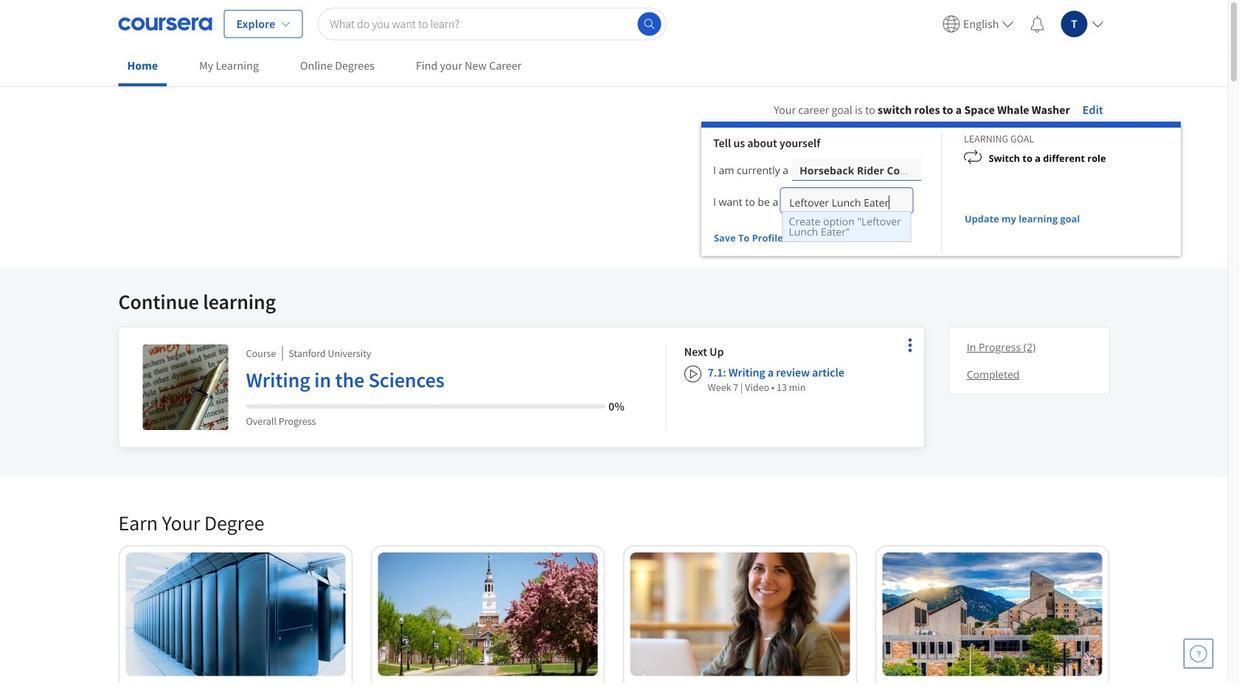 Task type: describe. For each thing, give the bounding box(es) containing it.
What do you want to learn? text field
[[318, 8, 667, 40]]

writing in the sciences image
[[143, 345, 228, 430]]

Occupation field
[[782, 190, 912, 218]]

earn your degree collection element
[[110, 486, 1119, 683]]



Task type: locate. For each thing, give the bounding box(es) containing it.
help center image
[[1190, 645, 1208, 663]]

region
[[702, 122, 1181, 256]]

row group
[[783, 212, 911, 241]]

more option for writing in the sciences image
[[900, 335, 921, 356]]

None search field
[[318, 8, 667, 40]]

None text field
[[790, 190, 904, 218]]

status
[[784, 237, 792, 241]]

coursera image
[[118, 12, 212, 36]]



Task type: vqa. For each thing, say whether or not it's contained in the screenshot.
Help Center 'ICON'
yes



